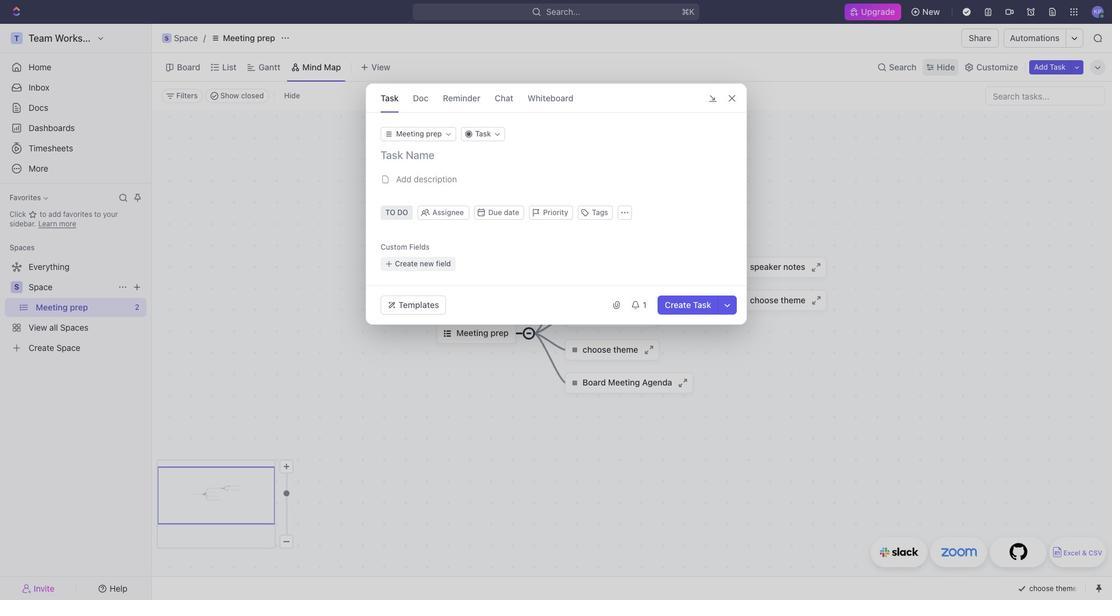 Task type: locate. For each thing, give the bounding box(es) containing it.
space left / at the left top of page
[[174, 33, 198, 43]]

spaces
[[10, 243, 35, 252]]

priority button
[[529, 206, 573, 220]]

s down the spaces
[[14, 282, 19, 291]]

1
[[643, 300, 647, 310]]

s space /
[[165, 33, 206, 43]]

Search tasks... text field
[[986, 87, 1105, 105]]

to inside dropdown button
[[385, 208, 395, 217]]

click
[[10, 210, 28, 219]]

space, , element left / at the left top of page
[[162, 33, 172, 43]]

1 vertical spatial space, , element
[[11, 281, 23, 293]]

to up learn
[[40, 210, 46, 219]]

add left description
[[396, 174, 411, 184]]

invite button
[[5, 580, 72, 597]]

mind map link
[[300, 59, 341, 75]]

to add favorites to your sidebar.
[[10, 210, 118, 228]]

docs link
[[5, 98, 147, 117]]

1 vertical spatial add
[[396, 174, 411, 184]]

task
[[1050, 62, 1066, 71], [380, 93, 399, 103], [475, 129, 491, 138], [693, 300, 711, 310]]

create inside 'button'
[[665, 300, 691, 310]]

hide right closed
[[284, 91, 300, 100]]

1 vertical spatial s
[[14, 282, 19, 291]]

due date button
[[474, 206, 524, 220]]

task down reminder button
[[475, 129, 491, 138]]

doc button
[[413, 84, 428, 112]]

chat
[[495, 93, 513, 103]]

0 horizontal spatial hide
[[284, 91, 300, 100]]

due date
[[488, 208, 519, 217]]

task right 1
[[693, 300, 711, 310]]

0 horizontal spatial create
[[395, 259, 418, 268]]

2 horizontal spatial to
[[385, 208, 395, 217]]

reminder
[[443, 93, 480, 103]]

s
[[165, 35, 169, 42], [14, 282, 19, 291]]

0 vertical spatial s
[[165, 35, 169, 42]]

fields
[[409, 243, 429, 251]]

create task
[[665, 300, 711, 310]]

customize
[[977, 62, 1018, 72]]

create new field
[[395, 259, 451, 268]]

automations button
[[1004, 29, 1066, 47]]

sidebar.
[[10, 219, 36, 228]]

0 horizontal spatial space
[[29, 282, 53, 292]]

customize button
[[961, 59, 1022, 75]]

0 vertical spatial space, , element
[[162, 33, 172, 43]]

field
[[436, 259, 451, 268]]

add down automations button
[[1035, 62, 1048, 71]]

to left your
[[94, 210, 101, 219]]

add for add task
[[1035, 62, 1048, 71]]

1 horizontal spatial to
[[94, 210, 101, 219]]

search
[[889, 62, 917, 72]]

list link
[[220, 59, 237, 75]]

space, , element
[[162, 33, 172, 43], [11, 281, 23, 293]]

to
[[385, 208, 395, 217], [40, 210, 46, 219], [94, 210, 101, 219]]

task inside dropdown button
[[475, 129, 491, 138]]

doc
[[413, 93, 428, 103]]

dialog
[[366, 83, 747, 325]]

learn more
[[38, 219, 76, 228]]

add
[[48, 210, 61, 219]]

0 horizontal spatial to
[[40, 210, 46, 219]]

excel
[[1064, 549, 1081, 557]]

add
[[1035, 62, 1048, 71], [396, 174, 411, 184]]

0 horizontal spatial add
[[396, 174, 411, 184]]

0 vertical spatial add
[[1035, 62, 1048, 71]]

meeting prep
[[223, 33, 275, 43]]

1 horizontal spatial s
[[165, 35, 169, 42]]

0 vertical spatial create
[[395, 259, 418, 268]]

s inside s space /
[[165, 35, 169, 42]]

1 horizontal spatial space, , element
[[162, 33, 172, 43]]

show closed
[[220, 91, 264, 100]]

s inside navigation
[[14, 282, 19, 291]]

new button
[[906, 2, 947, 21]]

learn more link
[[38, 219, 76, 228]]

0 vertical spatial hide
[[937, 62, 955, 72]]

1 vertical spatial space
[[29, 282, 53, 292]]

1 vertical spatial create
[[665, 300, 691, 310]]

invite
[[34, 583, 54, 593]]

add inside 'button'
[[1035, 62, 1048, 71]]

learn
[[38, 219, 57, 228]]

space
[[174, 33, 198, 43], [29, 282, 53, 292]]

board
[[177, 62, 200, 72]]

space, , element down the spaces
[[11, 281, 23, 293]]

hide button
[[279, 89, 305, 103]]

more
[[59, 219, 76, 228]]

dashboards link
[[5, 119, 147, 138]]

task button
[[461, 127, 505, 141]]

closed
[[241, 91, 264, 100]]

do
[[397, 208, 408, 217]]

&
[[1083, 549, 1087, 557]]

0 horizontal spatial space, , element
[[11, 281, 23, 293]]

s left / at the left top of page
[[165, 35, 169, 42]]

to left do
[[385, 208, 395, 217]]

task up search tasks... text field
[[1050, 62, 1066, 71]]

favorites
[[10, 193, 41, 202]]

create right 1
[[665, 300, 691, 310]]

0 vertical spatial space
[[174, 33, 198, 43]]

hide button
[[923, 59, 959, 75]]

hide
[[937, 62, 955, 72], [284, 91, 300, 100]]

dialog containing task
[[366, 83, 747, 325]]

mind map
[[303, 62, 341, 72]]

assignee button
[[419, 208, 468, 217]]

1 horizontal spatial add
[[1035, 62, 1048, 71]]

create
[[395, 259, 418, 268], [665, 300, 691, 310]]

create down custom fields
[[395, 259, 418, 268]]

search...
[[546, 7, 580, 17]]

to do
[[385, 208, 408, 217]]

1 vertical spatial hide
[[284, 91, 300, 100]]

automations
[[1010, 33, 1060, 43]]

1 horizontal spatial create
[[665, 300, 691, 310]]

1 horizontal spatial hide
[[937, 62, 955, 72]]

new
[[420, 259, 434, 268]]

custom
[[380, 243, 407, 251]]

favorites
[[63, 210, 92, 219]]

upgrade
[[861, 7, 895, 17]]

hide right search
[[937, 62, 955, 72]]

meeting prep link
[[208, 31, 278, 45]]

create inside button
[[395, 259, 418, 268]]

add inside button
[[396, 174, 411, 184]]

space down the spaces
[[29, 282, 53, 292]]

new
[[923, 7, 940, 17]]

0 horizontal spatial s
[[14, 282, 19, 291]]



Task type: vqa. For each thing, say whether or not it's contained in the screenshot.
the user group icon in tree
no



Task type: describe. For each thing, give the bounding box(es) containing it.
mind
[[303, 62, 322, 72]]

csv
[[1089, 549, 1103, 557]]

show
[[220, 91, 239, 100]]

add task
[[1035, 62, 1066, 71]]

timesheets link
[[5, 139, 147, 158]]

whiteboard
[[527, 93, 573, 103]]

1 horizontal spatial space
[[174, 33, 198, 43]]

/
[[203, 33, 206, 43]]

priority
[[543, 208, 568, 217]]

templates button
[[380, 296, 446, 315]]

to for do
[[385, 208, 395, 217]]

1 button
[[626, 296, 653, 315]]

space inside sidebar navigation
[[29, 282, 53, 292]]

invite user image
[[22, 583, 31, 594]]

favorites button
[[5, 191, 53, 205]]

your
[[103, 210, 118, 219]]

reminder button
[[443, 84, 480, 112]]

create for create task
[[665, 300, 691, 310]]

search button
[[874, 59, 920, 75]]

add description
[[396, 174, 457, 184]]

hide inside button
[[284, 91, 300, 100]]

hide inside dropdown button
[[937, 62, 955, 72]]

space link
[[29, 278, 113, 297]]

list
[[222, 62, 237, 72]]

excel & csv link
[[1050, 537, 1107, 567]]

upgrade link
[[845, 4, 901, 20]]

gantt
[[259, 62, 280, 72]]

share button
[[962, 29, 999, 48]]

space, , element inside sidebar navigation
[[11, 281, 23, 293]]

add task button
[[1030, 60, 1071, 74]]

description
[[414, 174, 457, 184]]

share
[[969, 33, 992, 43]]

date
[[504, 208, 519, 217]]

create for create new field
[[395, 259, 418, 268]]

tags button
[[578, 206, 613, 220]]

sidebar navigation
[[0, 24, 152, 600]]

priority button
[[529, 206, 573, 220]]

whiteboard button
[[527, 84, 573, 112]]

s for s space /
[[165, 35, 169, 42]]

Task Name text field
[[380, 148, 734, 163]]

timesheets
[[29, 143, 73, 153]]

prep
[[257, 33, 275, 43]]

templates
[[398, 300, 439, 310]]

to do button
[[380, 206, 413, 220]]

add for add description
[[396, 174, 411, 184]]

task left the doc
[[380, 93, 399, 103]]

create new field button
[[380, 257, 456, 271]]

map
[[324, 62, 341, 72]]

excel & csv
[[1064, 549, 1103, 557]]

add description button
[[377, 170, 736, 189]]

chat button
[[495, 84, 513, 112]]

inbox link
[[5, 78, 147, 97]]

tags button
[[578, 206, 613, 220]]

assignee
[[432, 208, 464, 217]]

dashboards
[[29, 123, 75, 133]]

due
[[488, 208, 502, 217]]

s for s
[[14, 282, 19, 291]]

⌘k
[[682, 7, 695, 17]]

meeting
[[223, 33, 255, 43]]

create new field button
[[380, 257, 456, 271]]

tags
[[592, 208, 608, 217]]

1 button
[[626, 296, 653, 315]]

docs
[[29, 102, 48, 113]]

gantt link
[[256, 59, 280, 75]]

to for add
[[40, 210, 46, 219]]

inbox
[[29, 82, 49, 92]]

task button
[[380, 84, 399, 112]]

home link
[[5, 58, 147, 77]]

custom fields
[[380, 243, 429, 251]]



